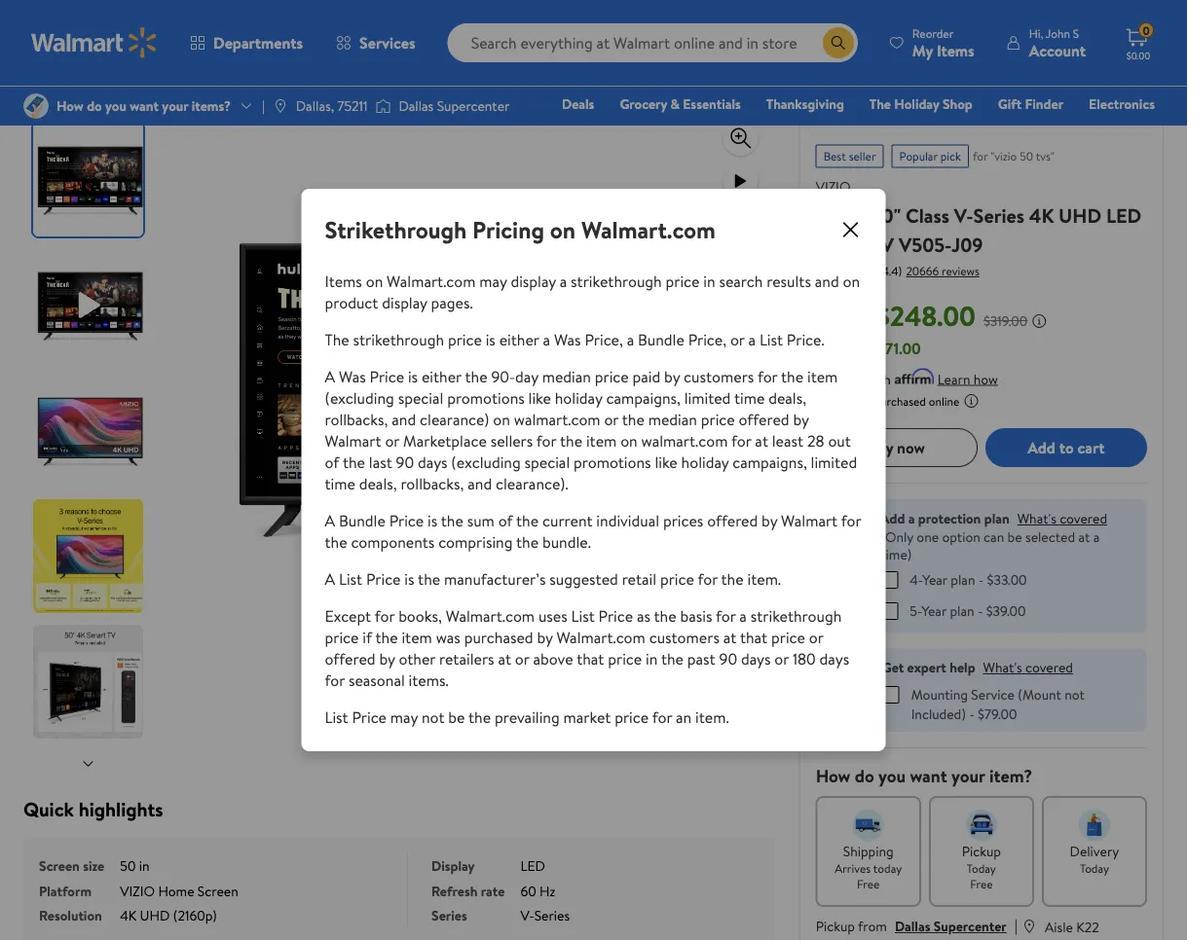 Task type: describe. For each thing, give the bounding box(es) containing it.
4k inside vizio vizio 50" class v-series 4k uhd led smart tv v505-j09
[[1029, 202, 1054, 229]]

as
[[637, 606, 651, 627]]

the up clearance).
[[560, 430, 582, 452]]

1 vertical spatial may
[[390, 707, 418, 728]]

1 horizontal spatial special
[[524, 452, 570, 473]]

- for $33.00
[[979, 570, 984, 589]]

$39.00
[[986, 602, 1026, 621]]

today for delivery
[[1080, 860, 1109, 877]]

0 horizontal spatial screen
[[39, 857, 80, 876]]

shipping arrives today free
[[835, 842, 902, 892]]

marketplace
[[403, 430, 487, 452]]

0 vertical spatial rollbacks,
[[325, 409, 388, 430]]

the left past
[[661, 649, 684, 670]]

0 vertical spatial 50
[[1020, 148, 1033, 165]]

walmart inside 'a bundle price is the sum of the current individual prices offered by walmart for the components comprising the bundle.'
[[781, 510, 838, 532]]

item inside except for books, walmart.com uses list price as the basis for a strikethrough price if the item was purchased by walmart.com customers at that price or offered by other retailers at or above that price in the past 90 days or 180 days for seasonal items.
[[402, 627, 432, 649]]

2 horizontal spatial days
[[820, 649, 849, 670]]

0 vertical spatial what's
[[1017, 509, 1057, 528]]

delivery
[[1070, 842, 1119, 861]]

|
[[1015, 915, 1018, 937]]

quick highlights
[[23, 796, 163, 823]]

help
[[950, 658, 975, 677]]

market
[[563, 707, 611, 728]]

list inside except for books, walmart.com uses list price as the basis for a strikethrough price if the item was purchased by walmart.com customers at that price or offered by other retailers at or above that price in the past 90 days or 180 days for seasonal items.
[[571, 606, 595, 627]]

0 horizontal spatial promotions
[[447, 388, 525, 409]]

a for a list price is the manufacturer's suggested retail price for the item.
[[325, 569, 335, 590]]

1 vertical spatial deals,
[[359, 473, 397, 495]]

service
[[971, 685, 1015, 704]]

for inside 'a bundle price is the sum of the current individual prices offered by walmart for the components comprising the bundle.'
[[841, 510, 861, 532]]

prices
[[663, 510, 703, 532]]

items on walmart.com may display a strikethrough price in search results and on product display pages.
[[325, 271, 860, 314]]

price down $24/mo
[[816, 393, 842, 410]]

thanksgiving
[[766, 94, 844, 113]]

toy shop link
[[712, 121, 783, 142]]

pickup for pickup today free
[[962, 842, 1001, 861]]

0 vertical spatial deals,
[[769, 388, 806, 409]]

results
[[767, 271, 811, 292]]

1000+ bought since yesterday
[[816, 83, 994, 102]]

1 horizontal spatial series
[[534, 907, 570, 926]]

walmart.com inside 'items on walmart.com may display a strikethrough price in search results and on product display pages.'
[[387, 271, 476, 292]]

4-Year plan - $33.00 checkbox
[[881, 571, 898, 589]]

$319.00
[[984, 311, 1028, 330]]

intent image for delivery image
[[1079, 810, 1110, 841]]

gift finder
[[998, 94, 1064, 113]]

rate
[[481, 882, 505, 901]]

$79.00
[[978, 705, 1017, 724]]

is for sum
[[428, 510, 437, 532]]

the strikethrough price is either a was price, a bundle price, or a list price.
[[325, 329, 824, 351]]

suggested
[[550, 569, 618, 590]]

60
[[521, 882, 536, 901]]

in inside 'items on walmart.com may display a strikethrough price in search results and on product display pages.'
[[703, 271, 715, 292]]

offered inside the a was price is either the 90-day median price paid by customers for the item (excluding special promotions like holiday campaigns, limited time deals, rollbacks, and clearance) on walmart.com or the median price offered by walmart or marketplace sellers for the item on walmart.com for at least 28 out of the last 90 days (excluding special promotions like holiday campaigns, limited time deals, rollbacks, and clearance).
[[739, 409, 789, 430]]

list price may not be the prevailing market price for an item.
[[325, 707, 729, 728]]

0 vertical spatial item
[[807, 366, 838, 388]]

add to favorites list, vizio 50" class v-series 4k uhd led smart tv v505-j09 image
[[729, 83, 752, 108]]

a inside 'items on walmart.com may display a strikethrough price in search results and on product display pages.'
[[560, 271, 567, 292]]

50 inside 50 in platform
[[120, 857, 136, 876]]

get expert help what's covered
[[882, 658, 1073, 677]]

0 horizontal spatial 4k
[[120, 907, 137, 926]]

uhd inside vizio vizio 50" class v-series 4k uhd led smart tv v505-j09
[[1059, 202, 1102, 229]]

(mount
[[1018, 685, 1061, 704]]

what's covered button for add a protection plan
[[1017, 509, 1107, 528]]

comprising
[[438, 532, 513, 553]]

20666
[[906, 263, 939, 280]]

strikethrough pricing on walmart.com dialog
[[301, 189, 886, 752]]

4-
[[910, 570, 923, 589]]

buy now button
[[816, 428, 978, 467]]

0 horizontal spatial and
[[392, 409, 416, 430]]

uses
[[538, 606, 568, 627]]

learn how button
[[938, 369, 998, 389]]

0 vertical spatial special
[[398, 388, 443, 409]]

$33.00
[[987, 570, 1027, 589]]

for left 'seasonal'
[[325, 670, 345, 691]]

on down paid at the top right of the page
[[620, 430, 638, 452]]

- inside "mounting service (mount not included) - $79.00"
[[969, 705, 975, 724]]

do
[[855, 764, 874, 789]]

0 horizontal spatial limited
[[684, 388, 731, 409]]

"vizio
[[991, 148, 1017, 165]]

the right "retail"
[[721, 569, 744, 590]]

days inside the a was price is either the 90-day median price paid by customers for the item (excluding special promotions like holiday campaigns, limited time deals, rollbacks, and clearance) on walmart.com or the median price offered by walmart or marketplace sellers for the item on walmart.com for at least 28 out of the last 90 days (excluding special promotions like holiday campaigns, limited time deals, rollbacks, and clearance).
[[418, 452, 448, 473]]

0 vertical spatial time
[[734, 388, 765, 409]]

a left protection
[[908, 509, 915, 528]]

current
[[542, 510, 593, 532]]

not for may
[[422, 707, 445, 728]]

the left last
[[343, 452, 365, 473]]

from
[[858, 917, 887, 936]]

the right be on the left bottom of the page
[[468, 707, 491, 728]]

deals link
[[553, 93, 603, 114]]

purchased inside except for books, walmart.com uses list price as the basis for a strikethrough price if the item was purchased by walmart.com customers at that price or offered by other retailers at or above that price in the past 90 days or 180 days for seasonal items.
[[464, 627, 533, 649]]

1 horizontal spatial that
[[740, 627, 768, 649]]

vizio 50" class v-series 4k uhd led smart tv v505-j09 - image 1 of 20 image
[[33, 123, 147, 237]]

for right basis
[[716, 606, 736, 627]]

other
[[399, 649, 436, 670]]

0 vertical spatial holiday
[[555, 388, 602, 409]]

price when purchased online
[[816, 393, 960, 410]]

today
[[873, 860, 902, 877]]

vizio 50" class v-series 4k uhd led smart tv v505-j09 - image 2 of 20 image
[[33, 248, 147, 362]]

price down pages.
[[448, 329, 482, 351]]

price down 'components'
[[366, 569, 401, 590]]

year for 5-
[[922, 602, 947, 621]]

on right the items
[[366, 271, 383, 292]]

in inside 50 in platform
[[139, 857, 150, 876]]

the left sum
[[441, 510, 463, 532]]

4-year plan - $33.00
[[910, 570, 1027, 589]]

grocery & essentials link
[[611, 93, 750, 114]]

Search search field
[[448, 23, 858, 62]]

j09
[[952, 231, 983, 258]]

pricing
[[472, 213, 544, 246]]

essentials
[[683, 94, 741, 113]]

1 vertical spatial rollbacks,
[[401, 473, 464, 495]]

60 hz series
[[431, 882, 555, 926]]

price inside the a was price is either the 90-day median price paid by customers for the item (excluding special promotions like holiday campaigns, limited time deals, rollbacks, and clearance) on walmart.com or the median price offered by walmart or marketplace sellers for the item on walmart.com for at least 28 out of the last 90 days (excluding special promotions like holiday campaigns, limited time deals, rollbacks, and clearance).
[[370, 366, 404, 388]]

debit
[[1038, 122, 1072, 141]]

pickup today free
[[962, 842, 1001, 892]]

seasonal
[[349, 670, 405, 691]]

now $248.00
[[816, 297, 976, 335]]

0 horizontal spatial median
[[542, 366, 591, 388]]

buy
[[868, 437, 893, 458]]

size
[[83, 857, 104, 876]]

above
[[533, 649, 573, 670]]

1 vertical spatial covered
[[1026, 658, 1073, 677]]

1 horizontal spatial like
[[655, 452, 678, 473]]

the down clearance).
[[516, 510, 539, 532]]

for left an
[[652, 707, 672, 728]]

shipping
[[843, 842, 894, 861]]

next image image
[[80, 757, 96, 772]]

out
[[828, 430, 851, 452]]

a list price is the manufacturer's suggested retail price for the item.
[[325, 569, 781, 590]]

is for manufacturer's
[[404, 569, 414, 590]]

price right "retail"
[[660, 569, 694, 590]]

except
[[325, 606, 371, 627]]

is for the
[[408, 366, 418, 388]]

price down 'seasonal'
[[352, 707, 387, 728]]

price right market on the bottom of page
[[615, 707, 649, 728]]

supercenter
[[934, 917, 1007, 936]]

in inside except for books, walmart.com uses list price as the basis for a strikethrough price if the item was purchased by walmart.com customers at that price or offered by other retailers at or above that price in the past 90 days or 180 days for seasonal items.
[[646, 649, 658, 670]]

0 vertical spatial covered
[[1060, 509, 1107, 528]]

on right "pricing"
[[550, 213, 576, 246]]

a for a was price is either the 90-day median price paid by customers for the item (excluding special promotions like holiday campaigns, limited time deals, rollbacks, and clearance) on walmart.com or the median price offered by walmart or marketplace sellers for the item on walmart.com for at least 28 out of the last 90 days (excluding special promotions like holiday campaigns, limited time deals, rollbacks, and clearance).
[[325, 366, 335, 388]]

walmart image
[[31, 27, 158, 58]]

vizio link
[[816, 177, 851, 196]]

free inside pickup today free
[[970, 876, 993, 892]]

0 vertical spatial was
[[554, 329, 581, 351]]

1 vertical spatial what's
[[983, 658, 1022, 677]]

price down next media item icon
[[701, 409, 735, 430]]

free inside shipping arrives today free
[[857, 876, 880, 892]]

the left 90-
[[465, 366, 488, 388]]

of inside 'a bundle price is the sum of the current individual prices offered by walmart for the components comprising the bundle.'
[[498, 510, 513, 532]]

a down 'items on walmart.com may display a strikethrough price in search results and on product display pages.'
[[543, 329, 550, 351]]

strikethrough inside 'items on walmart.com may display a strikethrough price in search results and on product display pages.'
[[571, 271, 662, 292]]

search
[[719, 271, 763, 292]]

basis
[[680, 606, 712, 627]]

0 horizontal spatial that
[[577, 649, 604, 670]]

zoom image modal image
[[729, 127, 752, 150]]

not for (mount
[[1065, 685, 1085, 704]]

home link
[[790, 121, 844, 142]]

1 horizontal spatial walmart.com
[[641, 430, 728, 452]]

vizio 50" class v-series 4k uhd led smart tv v505-j09 - image 4 of 20 image
[[33, 500, 147, 614]]

close dialog image
[[839, 218, 862, 242]]

deals
[[562, 94, 594, 113]]

the right as
[[654, 606, 676, 627]]

led inside led refresh rate
[[521, 857, 545, 876]]

how do you want your item?
[[816, 764, 1033, 789]]

today for pickup
[[967, 860, 996, 877]]

1 vertical spatial strikethrough
[[353, 329, 444, 351]]

1 horizontal spatial campaigns,
[[733, 452, 807, 473]]

plan for $33.00
[[951, 570, 975, 589]]

2 price, from the left
[[688, 329, 727, 351]]

vizio vizio 50" class v-series 4k uhd led smart tv v505-j09
[[816, 177, 1142, 258]]

1 horizontal spatial days
[[741, 649, 771, 670]]

2 vertical spatial and
[[468, 473, 492, 495]]

at inside the a was price is either the 90-day median price paid by customers for the item (excluding special promotions like holiday campaigns, limited time deals, rollbacks, and clearance) on walmart.com or the median price offered by walmart or marketplace sellers for the item on walmart.com for at least 28 out of the last 90 days (excluding special promotions like holiday campaigns, limited time deals, rollbacks, and clearance).
[[755, 430, 768, 452]]

1 price, from the left
[[585, 329, 623, 351]]

the right if
[[375, 627, 398, 649]]

0 vertical spatial plan
[[984, 509, 1010, 528]]

1 vertical spatial item
[[586, 430, 617, 452]]

walmart.com down manufacturer's
[[446, 606, 535, 627]]

grocery
[[620, 94, 667, 113]]

in_home_installation logo image
[[831, 656, 866, 691]]

an
[[676, 707, 692, 728]]

quick
[[23, 796, 74, 823]]

either for a
[[499, 329, 539, 351]]

add to cart
[[1028, 437, 1105, 458]]

1 vertical spatial uhd
[[140, 907, 170, 926]]

1 vertical spatial promotions
[[574, 452, 651, 473]]

k22
[[1076, 918, 1099, 937]]

1 horizontal spatial (excluding
[[451, 452, 521, 473]]

series inside vizio vizio 50" class v-series 4k uhd led smart tv v505-j09
[[974, 202, 1025, 229]]

the left 'components'
[[325, 532, 347, 553]]

sum
[[467, 510, 495, 532]]

1 horizontal spatial display
[[511, 271, 556, 292]]

0 horizontal spatial display
[[382, 292, 427, 314]]

1 vertical spatial limited
[[811, 452, 857, 473]]

paid
[[633, 366, 661, 388]]

vizio for screen
[[120, 882, 155, 901]]

0 horizontal spatial walmart.com
[[514, 409, 600, 430]]

screen inside the vizio home screen resolution
[[198, 882, 238, 901]]

next media item image
[[731, 361, 754, 384]]

0 vertical spatial bundle
[[638, 329, 684, 351]]

buy now
[[868, 437, 925, 458]]

price left if
[[325, 627, 359, 649]]

learn how
[[938, 369, 998, 388]]

be
[[448, 707, 465, 728]]

vizio home screen resolution
[[39, 882, 238, 926]]

sponsored
[[1091, 13, 1144, 30]]

want
[[910, 764, 947, 789]]

expert
[[907, 658, 946, 677]]

5-year plan - $39.00
[[910, 602, 1026, 621]]

v-series
[[521, 907, 570, 926]]

highlights
[[79, 796, 163, 823]]

on up now on the top of page
[[843, 271, 860, 292]]



Task type: vqa. For each thing, say whether or not it's contained in the screenshot.
THE 'LESS' in 3 Hr Or Less $12.95
no



Task type: locate. For each thing, give the bounding box(es) containing it.
1 horizontal spatial item
[[586, 430, 617, 452]]

screen up platform
[[39, 857, 80, 876]]

1 vertical spatial v-
[[521, 907, 534, 926]]

1 horizontal spatial pickup
[[962, 842, 1001, 861]]

at
[[755, 430, 768, 452], [723, 627, 737, 649], [498, 649, 511, 670]]

price inside 'items on walmart.com may display a strikethrough price in search results and on product display pages.'
[[666, 271, 700, 292]]

walmart inside the a was price is either the 90-day median price paid by customers for the item (excluding special promotions like holiday campaigns, limited time deals, rollbacks, and clearance) on walmart.com or the median price offered by walmart or marketplace sellers for the item on walmart.com for at least 28 out of the last 90 days (excluding special promotions like holiday campaigns, limited time deals, rollbacks, and clearance).
[[325, 430, 381, 452]]

clearance).
[[496, 473, 568, 495]]

is
[[486, 329, 496, 351], [408, 366, 418, 388], [428, 510, 437, 532], [404, 569, 414, 590]]

registry link
[[922, 121, 989, 142]]

led down walmart+
[[1106, 202, 1142, 229]]

strikethrough pricing on walmart.com
[[325, 213, 716, 246]]

home
[[799, 122, 835, 141], [158, 882, 194, 901]]

led up 60
[[521, 857, 545, 876]]

for right next media item icon
[[758, 366, 778, 388]]

was inside the a was price is either the 90-day median price paid by customers for the item (excluding special promotions like holiday campaigns, limited time deals, rollbacks, and clearance) on walmart.com or the median price offered by walmart or marketplace sellers for the item on walmart.com for at least 28 out of the last 90 days (excluding special promotions like holiday campaigns, limited time deals, rollbacks, and clearance).
[[339, 366, 366, 388]]

gift finder link
[[989, 93, 1072, 114]]

for down out
[[841, 510, 861, 532]]

shop inside electronics toy shop
[[744, 122, 774, 141]]

price down last
[[389, 510, 424, 532]]

is inside 'a bundle price is the sum of the current individual prices offered by walmart for the components comprising the bundle.'
[[428, 510, 437, 532]]

1 horizontal spatial led
[[1106, 202, 1142, 229]]

was
[[436, 627, 460, 649]]

1 vertical spatial not
[[422, 707, 445, 728]]

vizio 50" class v-series 4k uhd led smart tv v505-j09 - image 3 of 20 image
[[33, 374, 147, 488]]

is inside the a was price is either the 90-day median price paid by customers for the item (excluding special promotions like holiday campaigns, limited time deals, rollbacks, and clearance) on walmart.com or the median price offered by walmart or marketplace sellers for the item on walmart.com for at least 28 out of the last 90 days (excluding special promotions like holiday campaigns, limited time deals, rollbacks, and clearance).
[[408, 366, 418, 388]]

28
[[807, 430, 824, 452]]

mounting
[[911, 685, 968, 704]]

popular
[[899, 148, 938, 165]]

a up next media item icon
[[748, 329, 756, 351]]

Walmart Site-Wide search field
[[448, 23, 858, 62]]

strikethrough
[[571, 271, 662, 292], [353, 329, 444, 351], [751, 606, 842, 627]]

pickup inside pickup from dallas supercenter |
[[816, 917, 855, 936]]

a inside the a was price is either the 90-day median price paid by customers for the item (excluding special promotions like holiday campaigns, limited time deals, rollbacks, and clearance) on walmart.com or the median price offered by walmart or marketplace sellers for the item on walmart.com for at least 28 out of the last 90 days (excluding special promotions like holiday campaigns, limited time deals, rollbacks, and clearance).
[[325, 366, 335, 388]]

50 left tvs"
[[1020, 148, 1033, 165]]

add right the wpp logo
[[881, 509, 905, 528]]

on
[[550, 213, 576, 246], [366, 271, 383, 292], [843, 271, 860, 292], [493, 409, 510, 430], [620, 430, 638, 452]]

1 horizontal spatial bundle
[[638, 329, 684, 351]]

1 horizontal spatial add
[[1028, 437, 1056, 458]]

1 horizontal spatial rollbacks,
[[401, 473, 464, 495]]

ad disclaimer and feedback for skylinedisplayad image
[[1148, 14, 1164, 29]]

toy
[[721, 122, 741, 141]]

shop up registry link
[[943, 94, 973, 113]]

walmart+
[[1097, 122, 1155, 141]]

2 horizontal spatial strikethrough
[[751, 606, 842, 627]]

1 horizontal spatial not
[[1065, 685, 1085, 704]]

1 today from the left
[[967, 860, 996, 877]]

item down you on the top right of page
[[807, 366, 838, 388]]

promotions up individual
[[574, 452, 651, 473]]

is for a
[[486, 329, 496, 351]]

2 vertical spatial in
[[139, 857, 150, 876]]

1 horizontal spatial uhd
[[1059, 202, 1102, 229]]

price left paid at the top right of the page
[[595, 366, 629, 388]]

90 right past
[[719, 649, 737, 670]]

add a protection plan what's covered
[[881, 509, 1107, 528]]

affirm image
[[895, 368, 934, 384]]

that right above
[[577, 649, 604, 670]]

0 horizontal spatial (excluding
[[325, 388, 394, 409]]

0 vertical spatial home
[[799, 122, 835, 141]]

offered inside except for books, walmart.com uses list price as the basis for a strikethrough price if the item was purchased by walmart.com customers at that price or offered by other retailers at or above that price in the past 90 days or 180 days for seasonal items.
[[325, 649, 375, 670]]

of inside the a was price is either the 90-day median price paid by customers for the item (excluding special promotions like holiday campaigns, limited time deals, rollbacks, and clearance) on walmart.com or the median price offered by walmart or marketplace sellers for the item on walmart.com for at least 28 out of the last 90 days (excluding special promotions like holiday campaigns, limited time deals, rollbacks, and clearance).
[[325, 452, 339, 473]]

1 horizontal spatial in
[[646, 649, 658, 670]]

day
[[515, 366, 538, 388]]

0 vertical spatial year
[[923, 570, 948, 589]]

1 vertical spatial customers
[[649, 627, 720, 649]]

1 vertical spatial special
[[524, 452, 570, 473]]

1 horizontal spatial screen
[[198, 882, 238, 901]]

you save $71.00
[[820, 338, 921, 359]]

customers inside except for books, walmart.com uses list price as the basis for a strikethrough price if the item was purchased by walmart.com customers at that price or offered by other retailers at or above that price in the past 90 days or 180 days for seasonal items.
[[649, 627, 720, 649]]

1 vertical spatial shop
[[744, 122, 774, 141]]

(4.4) 20666 reviews
[[878, 263, 980, 280]]

0 horizontal spatial item.
[[695, 707, 729, 728]]

2 vertical spatial a
[[325, 569, 335, 590]]

rollbacks, up last
[[325, 409, 388, 430]]

display left pages.
[[382, 292, 427, 314]]

either up day
[[499, 329, 539, 351]]

2 vertical spatial item
[[402, 627, 432, 649]]

walmart.com up 'items on walmart.com may display a strikethrough price in search results and on product display pages.'
[[581, 213, 716, 246]]

since
[[903, 83, 933, 102]]

special up marketplace
[[398, 388, 443, 409]]

the for the strikethrough price is either a was price, a bundle price, or a list price.
[[325, 329, 349, 351]]

0 horizontal spatial bundle
[[339, 510, 385, 532]]

1 vertical spatial median
[[648, 409, 697, 430]]

price inside 'a bundle price is the sum of the current individual prices offered by walmart for the components comprising the bundle.'
[[389, 510, 424, 532]]

fashion link
[[852, 121, 914, 142]]

2 vertical spatial -
[[969, 705, 975, 724]]

except for books, walmart.com uses list price as the basis for a strikethrough price if the item was purchased by walmart.com customers at that price or offered by other retailers at or above that price in the past 90 days or 180 days for seasonal items.
[[325, 606, 849, 691]]

0 horizontal spatial free
[[857, 876, 880, 892]]

today inside pickup today free
[[967, 860, 996, 877]]

may inside 'items on walmart.com may display a strikethrough price in search results and on product display pages.'
[[479, 271, 507, 292]]

and inside 'items on walmart.com may display a strikethrough price in search results and on product display pages.'
[[815, 271, 839, 292]]

1 horizontal spatial purchased
[[874, 393, 926, 410]]

add inside button
[[1028, 437, 1056, 458]]

either for the
[[422, 366, 462, 388]]

median down paid at the top right of the page
[[648, 409, 697, 430]]

now
[[897, 437, 925, 458]]

1 a from the top
[[325, 366, 335, 388]]

either inside the a was price is either the 90-day median price paid by customers for the item (excluding special promotions like holiday campaigns, limited time deals, rollbacks, and clearance) on walmart.com or the median price offered by walmart or marketplace sellers for the item on walmart.com for at least 28 out of the last 90 days (excluding special promotions like holiday campaigns, limited time deals, rollbacks, and clearance).
[[422, 366, 462, 388]]

aisle k22
[[1045, 918, 1099, 937]]

0 horizontal spatial deals,
[[359, 473, 397, 495]]

1 horizontal spatial at
[[723, 627, 737, 649]]

today
[[967, 860, 996, 877], [1080, 860, 1109, 877]]

and up last
[[392, 409, 416, 430]]

add left to
[[1028, 437, 1056, 458]]

covered up (mount
[[1026, 658, 1073, 677]]

how
[[816, 764, 851, 789]]

may down items.
[[390, 707, 418, 728]]

0 vertical spatial led
[[1106, 202, 1142, 229]]

0 vertical spatial (excluding
[[325, 388, 394, 409]]

pickup for pickup from dallas supercenter |
[[816, 917, 855, 936]]

4k
[[1029, 202, 1054, 229], [120, 907, 137, 926]]

may right pages.
[[479, 271, 507, 292]]

home inside the vizio home screen resolution
[[158, 882, 194, 901]]

special
[[398, 388, 443, 409], [524, 452, 570, 473]]

that
[[740, 627, 768, 649], [577, 649, 604, 670]]

0 vertical spatial what's covered button
[[1017, 509, 1107, 528]]

purchased
[[874, 393, 926, 410], [464, 627, 533, 649]]

intent image for shipping image
[[853, 810, 884, 841]]

led inside vizio vizio 50" class v-series 4k uhd led smart tv v505-j09
[[1106, 202, 1142, 229]]

2 a from the top
[[325, 510, 335, 532]]

price down as
[[608, 649, 642, 670]]

learn more about strikethrough prices image
[[1032, 313, 1047, 328]]

0 vertical spatial offered
[[739, 409, 789, 430]]

$0.00
[[1127, 49, 1150, 62]]

0 vertical spatial shop
[[943, 94, 973, 113]]

(2160p)
[[173, 907, 217, 926]]

not inside "mounting service (mount not included) - $79.00"
[[1065, 685, 1085, 704]]

pickup down the intent image for pickup
[[962, 842, 1001, 861]]

0 vertical spatial -
[[979, 570, 984, 589]]

0 horizontal spatial in
[[139, 857, 150, 876]]

2 horizontal spatial at
[[755, 430, 768, 452]]

90 inside except for books, walmart.com uses list price as the basis for a strikethrough price if the item was purchased by walmart.com customers at that price or offered by other retailers at or above that price in the past 90 days or 180 days for seasonal items.
[[719, 649, 737, 670]]

the inside strikethrough pricing on walmart.com dialog
[[325, 329, 349, 351]]

and up sum
[[468, 473, 492, 495]]

a for a bundle price is the sum of the current individual prices offered by walmart for the components comprising the bundle.
[[325, 510, 335, 532]]

a up paid at the top right of the page
[[627, 329, 634, 351]]

for right if
[[375, 606, 395, 627]]

50 in platform
[[39, 857, 150, 901]]

special up current
[[524, 452, 570, 473]]

purchased down affirm 'icon'
[[874, 393, 926, 410]]

walmart.com down day
[[514, 409, 600, 430]]

wpp logo image
[[831, 507, 865, 542]]

50"
[[871, 202, 901, 229]]

1 vertical spatial holiday
[[681, 452, 729, 473]]

0 horizontal spatial campaigns,
[[606, 388, 681, 409]]

- for $39.00
[[978, 602, 983, 621]]

50 right size
[[120, 857, 136, 876]]

the inside the holiday shop link
[[870, 94, 891, 113]]

2 horizontal spatial in
[[703, 271, 715, 292]]

strikethrough inside except for books, walmart.com uses list price as the basis for a strikethrough price if the item was purchased by walmart.com customers at that price or offered by other retailers at or above that price in the past 90 days or 180 days for seasonal items.
[[751, 606, 842, 627]]

of left last
[[325, 452, 339, 473]]

0 vertical spatial limited
[[684, 388, 731, 409]]

price,
[[585, 329, 623, 351], [688, 329, 727, 351]]

2 free from the left
[[970, 876, 993, 892]]

(excluding down clearance)
[[451, 452, 521, 473]]

1 horizontal spatial 4k
[[1029, 202, 1054, 229]]

the left "bundle." at bottom
[[516, 532, 539, 553]]

year down 4-
[[922, 602, 947, 621]]

what's covered button for get expert help
[[983, 658, 1073, 677]]

for left least
[[731, 430, 751, 452]]

shop for toy
[[744, 122, 774, 141]]

campaigns, down the strikethrough price is either a was price, a bundle price, or a list price.
[[606, 388, 681, 409]]

0 horizontal spatial was
[[339, 366, 366, 388]]

holiday
[[894, 94, 939, 113]]

online
[[929, 393, 960, 410]]

what's covered button
[[1017, 509, 1107, 528], [983, 658, 1073, 677]]

last
[[369, 452, 392, 473]]

0 horizontal spatial holiday
[[555, 388, 602, 409]]

1 vertical spatial time
[[325, 473, 355, 495]]

0 vertical spatial and
[[815, 271, 839, 292]]

what's up $33.00
[[1017, 509, 1057, 528]]

for right sellers
[[536, 430, 556, 452]]

delivery today
[[1070, 842, 1119, 877]]

$24/mo with
[[816, 369, 891, 388]]

a inside except for books, walmart.com uses list price as the basis for a strikethrough price if the item was purchased by walmart.com customers at that price or offered by other retailers at or above that price in the past 90 days or 180 days for seasonal items.
[[740, 606, 747, 627]]

1 vertical spatial add
[[881, 509, 905, 528]]

the up books,
[[418, 569, 440, 590]]

price down product
[[370, 366, 404, 388]]

v- inside vizio vizio 50" class v-series 4k uhd led smart tv v505-j09
[[954, 202, 974, 229]]

year for 4-
[[923, 570, 948, 589]]

0 horizontal spatial not
[[422, 707, 445, 728]]

walmart.com down "suggested"
[[557, 627, 645, 649]]

walmart.com
[[581, 213, 716, 246], [387, 271, 476, 292], [446, 606, 535, 627], [557, 627, 645, 649]]

price
[[370, 366, 404, 388], [816, 393, 842, 410], [389, 510, 424, 532], [366, 569, 401, 590], [599, 606, 633, 627], [352, 707, 387, 728]]

shop for holiday
[[943, 94, 973, 113]]

the down paid at the top right of the page
[[622, 409, 645, 430]]

1 horizontal spatial may
[[479, 271, 507, 292]]

1 horizontal spatial was
[[554, 329, 581, 351]]

0 horizontal spatial home
[[158, 882, 194, 901]]

180
[[793, 649, 816, 670]]

deals, up least
[[769, 388, 806, 409]]

vizio for 50"
[[816, 177, 851, 196]]

yesterday
[[936, 83, 994, 102]]

in down as
[[646, 649, 658, 670]]

1 horizontal spatial today
[[1080, 860, 1109, 877]]

1 vertical spatial was
[[339, 366, 366, 388]]

- left $79.00
[[969, 705, 975, 724]]

series
[[974, 202, 1025, 229], [431, 907, 467, 926], [534, 907, 570, 926]]

finder
[[1025, 94, 1064, 113]]

like right 90-
[[528, 388, 551, 409]]

intent image for pickup image
[[966, 810, 997, 841]]

90-
[[491, 366, 515, 388]]

offered
[[739, 409, 789, 430], [707, 510, 758, 532], [325, 649, 375, 670]]

limited right paid at the top right of the page
[[684, 388, 731, 409]]

1 horizontal spatial item.
[[747, 569, 781, 590]]

covered down the cart at the top right
[[1060, 509, 1107, 528]]

the down price.
[[781, 366, 804, 388]]

the holiday shop
[[870, 94, 973, 113]]

customers right paid at the top right of the page
[[684, 366, 754, 388]]

item
[[807, 366, 838, 388], [586, 430, 617, 452], [402, 627, 432, 649]]

90 inside the a was price is either the 90-day median price paid by customers for the item (excluding special promotions like holiday campaigns, limited time deals, rollbacks, and clearance) on walmart.com or the median price offered by walmart or marketplace sellers for the item on walmart.com for at least 28 out of the last 90 days (excluding special promotions like holiday campaigns, limited time deals, rollbacks, and clearance).
[[396, 452, 414, 473]]

cart
[[1078, 437, 1105, 458]]

at right past
[[723, 627, 737, 649]]

retail
[[622, 569, 657, 590]]

the down product
[[325, 329, 349, 351]]

5-Year plan - $39.00 checkbox
[[881, 603, 898, 620]]

resolution
[[39, 907, 102, 926]]

2 vertical spatial plan
[[950, 602, 974, 621]]

not inside strikethrough pricing on walmart.com dialog
[[422, 707, 445, 728]]

holiday right day
[[555, 388, 602, 409]]

add for add to cart
[[1028, 437, 1056, 458]]

strikethrough down product
[[353, 329, 444, 351]]

registry
[[931, 122, 980, 141]]

5-
[[910, 602, 922, 621]]

by inside 'a bundle price is the sum of the current individual prices offered by walmart for the components comprising the bundle.'
[[762, 510, 777, 532]]

3 a from the top
[[325, 569, 335, 590]]

1 horizontal spatial the
[[870, 94, 891, 113]]

retailers
[[439, 649, 494, 670]]

either up clearance)
[[422, 366, 462, 388]]

you
[[820, 339, 841, 358]]

0 vertical spatial may
[[479, 271, 507, 292]]

for left the "vizio
[[973, 148, 988, 165]]

days
[[418, 452, 448, 473], [741, 649, 771, 670], [820, 649, 849, 670]]

uhd left (2160p)
[[140, 907, 170, 926]]

1 horizontal spatial deals,
[[769, 388, 806, 409]]

0 vertical spatial promotions
[[447, 388, 525, 409]]

with
[[866, 369, 891, 388]]

1 horizontal spatial of
[[498, 510, 513, 532]]

vizio down best
[[816, 177, 851, 196]]

manufacturer's
[[444, 569, 546, 590]]

gift
[[998, 94, 1022, 113]]

time down next media item icon
[[734, 388, 765, 409]]

0 horizontal spatial series
[[431, 907, 467, 926]]

plan right protection
[[984, 509, 1010, 528]]

series inside 60 hz series
[[431, 907, 467, 926]]

how
[[974, 369, 998, 388]]

1 vertical spatial vizio
[[816, 202, 867, 229]]

plan up 5-year plan - $39.00
[[951, 570, 975, 589]]

on down 90-
[[493, 409, 510, 430]]

price right past
[[771, 627, 805, 649]]

0 vertical spatial v-
[[954, 202, 974, 229]]

0 vertical spatial the
[[870, 94, 891, 113]]

price left as
[[599, 606, 633, 627]]

item. for list price may not be the prevailing market price for an item.
[[695, 707, 729, 728]]

0 horizontal spatial shop
[[744, 122, 774, 141]]

deals,
[[769, 388, 806, 409], [359, 473, 397, 495]]

&
[[671, 94, 680, 113]]

item up individual
[[586, 430, 617, 452]]

0 vertical spatial 4k
[[1029, 202, 1054, 229]]

1 vertical spatial home
[[158, 882, 194, 901]]

dallas
[[895, 917, 931, 936]]

a right basis
[[740, 606, 747, 627]]

by right if
[[379, 649, 395, 670]]

vizio inside the vizio home screen resolution
[[120, 882, 155, 901]]

and up now on the top of page
[[815, 271, 839, 292]]

today inside delivery today
[[1080, 860, 1109, 877]]

1 horizontal spatial price,
[[688, 329, 727, 351]]

1 vertical spatial year
[[922, 602, 947, 621]]

Mounting Service (Mount not Included) - $79.00 checkbox
[[882, 686, 900, 704]]

by right paid at the top right of the page
[[664, 366, 680, 388]]

items.
[[409, 670, 449, 691]]

prevailing
[[495, 707, 560, 728]]

2 vertical spatial strikethrough
[[751, 606, 842, 627]]

that left '180'
[[740, 627, 768, 649]]

walmart.com down paid at the top right of the page
[[641, 430, 728, 452]]

view video image
[[729, 169, 752, 193]]

vizio 50" class v-series 4k uhd led smart tv v505-j09 - image 5 of 20 image
[[33, 625, 147, 739]]

1 vertical spatial a
[[325, 510, 335, 532]]

by left out
[[793, 409, 809, 430]]

item. for a list price is the manufacturer's suggested retail price for the item.
[[747, 569, 781, 590]]

1 free from the left
[[857, 876, 880, 892]]

1 horizontal spatial home
[[799, 122, 835, 141]]

by down a list price is the manufacturer's suggested retail price for the item.
[[537, 627, 553, 649]]

0 vertical spatial of
[[325, 452, 339, 473]]

0 vertical spatial like
[[528, 388, 551, 409]]

1 vertical spatial pickup
[[816, 917, 855, 936]]

1 vertical spatial campaigns,
[[733, 452, 807, 473]]

walmart
[[325, 430, 381, 452], [781, 510, 838, 532]]

1 vertical spatial what's covered button
[[983, 658, 1073, 677]]

0 vertical spatial purchased
[[874, 393, 926, 410]]

your
[[951, 764, 985, 789]]

4k down 50 in platform
[[120, 907, 137, 926]]

0 horizontal spatial time
[[325, 473, 355, 495]]

4k down tvs"
[[1029, 202, 1054, 229]]

display
[[511, 271, 556, 292], [382, 292, 427, 314]]

in up the vizio home screen resolution
[[139, 857, 150, 876]]

add for add a protection plan what's covered
[[881, 509, 905, 528]]

0 horizontal spatial of
[[325, 452, 339, 473]]

like up prices
[[655, 452, 678, 473]]

customers inside the a was price is either the 90-day median price paid by customers for the item (excluding special promotions like holiday campaigns, limited time deals, rollbacks, and clearance) on walmart.com or the median price offered by walmart or marketplace sellers for the item on walmart.com for at least 28 out of the last 90 days (excluding special promotions like holiday campaigns, limited time deals, rollbacks, and clearance).
[[684, 366, 754, 388]]

refresh
[[431, 882, 478, 901]]

bundle.
[[542, 532, 591, 553]]

1 horizontal spatial shop
[[943, 94, 973, 113]]

offered inside 'a bundle price is the sum of the current individual prices offered by walmart for the components comprising the bundle.'
[[707, 510, 758, 532]]

2 today from the left
[[1080, 860, 1109, 877]]

for up basis
[[698, 569, 718, 590]]

for "vizio 50 tvs"
[[973, 148, 1055, 165]]

price, down search
[[688, 329, 727, 351]]

rollbacks,
[[325, 409, 388, 430], [401, 473, 464, 495]]

1 horizontal spatial 90
[[719, 649, 737, 670]]

0 vertical spatial uhd
[[1059, 202, 1102, 229]]

the for the holiday shop
[[870, 94, 891, 113]]

plan for $39.00
[[950, 602, 974, 621]]

the holiday shop link
[[861, 93, 981, 114]]

2 vertical spatial vizio
[[120, 882, 155, 901]]

time
[[734, 388, 765, 409], [325, 473, 355, 495]]

1 vertical spatial and
[[392, 409, 416, 430]]

v- down 60
[[521, 907, 534, 926]]

legal information image
[[964, 393, 979, 409]]

today down intent image for delivery
[[1080, 860, 1109, 877]]

is up 90-
[[486, 329, 496, 351]]

days left '180'
[[741, 649, 771, 670]]

reviews
[[942, 263, 980, 280]]

1 horizontal spatial strikethrough
[[571, 271, 662, 292]]

0 horizontal spatial v-
[[521, 907, 534, 926]]

least
[[772, 430, 804, 452]]

price, down 'items on walmart.com may display a strikethrough price in search results and on product display pages.'
[[585, 329, 623, 351]]

price inside except for books, walmart.com uses list price as the basis for a strikethrough price if the item was purchased by walmart.com customers at that price or offered by other retailers at or above that price in the past 90 days or 180 days for seasonal items.
[[599, 606, 633, 627]]

90
[[396, 452, 414, 473], [719, 649, 737, 670]]

a inside 'a bundle price is the sum of the current individual prices offered by walmart for the components comprising the bundle.'
[[325, 510, 335, 532]]

0 horizontal spatial at
[[498, 649, 511, 670]]

bundle inside 'a bundle price is the sum of the current individual prices offered by walmart for the components comprising the bundle.'
[[339, 510, 385, 532]]



